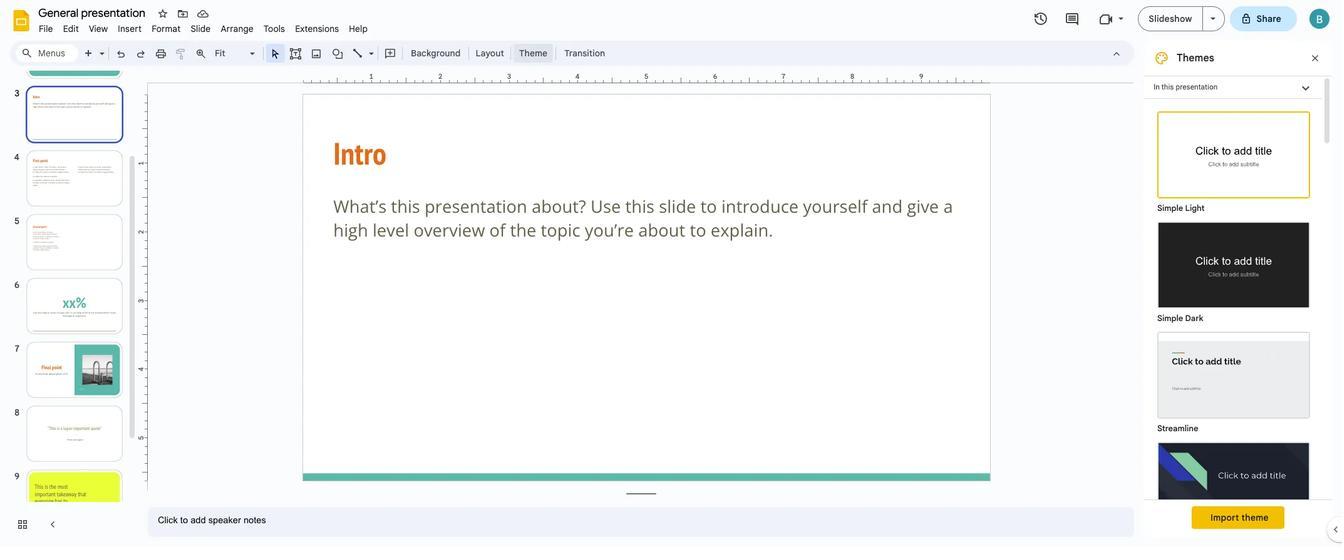 Task type: describe. For each thing, give the bounding box(es) containing it.
Simple Dark radio
[[1152, 216, 1317, 326]]

import theme button
[[1192, 507, 1285, 529]]

Simple Light radio
[[1152, 105, 1317, 548]]

share
[[1257, 13, 1282, 24]]

tools menu item
[[259, 21, 290, 36]]

transition
[[565, 48, 605, 59]]

streamline
[[1158, 424, 1199, 434]]

edit menu item
[[58, 21, 84, 36]]

layout button
[[472, 44, 508, 63]]

background button
[[405, 44, 466, 63]]

theme
[[519, 48, 548, 59]]

tools
[[264, 23, 285, 34]]

import theme
[[1211, 513, 1269, 524]]

arrange
[[221, 23, 254, 34]]

slideshow
[[1149, 13, 1193, 24]]

layout
[[476, 48, 504, 59]]

share button
[[1230, 6, 1298, 31]]

insert
[[118, 23, 142, 34]]

themes section
[[1145, 41, 1333, 548]]

view menu item
[[84, 21, 113, 36]]

main toolbar
[[78, 44, 612, 63]]

format
[[152, 23, 181, 34]]

slide menu item
[[186, 21, 216, 36]]

Rename text field
[[34, 5, 153, 20]]

this
[[1162, 83, 1174, 91]]

new slide with layout image
[[96, 45, 105, 49]]

help
[[349, 23, 368, 34]]

Focus radio
[[1152, 436, 1317, 546]]

themes
[[1177, 52, 1215, 65]]



Task type: vqa. For each thing, say whether or not it's contained in the screenshot.
the Simple Dark option
yes



Task type: locate. For each thing, give the bounding box(es) containing it.
menu bar containing file
[[34, 16, 373, 37]]

menu bar banner
[[0, 0, 1343, 548]]

themes application
[[0, 0, 1343, 548]]

focus image
[[1159, 444, 1309, 528]]

1 simple from the top
[[1158, 203, 1184, 214]]

navigation inside themes application
[[0, 19, 138, 548]]

extensions menu item
[[290, 21, 344, 36]]

insert menu item
[[113, 21, 147, 36]]

Menus field
[[16, 44, 78, 62]]

slide
[[191, 23, 211, 34]]

simple left the light
[[1158, 203, 1184, 214]]

theme button
[[514, 44, 553, 63]]

theme
[[1242, 513, 1269, 524]]

file menu item
[[34, 21, 58, 36]]

2 simple from the top
[[1158, 313, 1184, 324]]

option group containing simple light
[[1145, 99, 1323, 548]]

simple light
[[1158, 203, 1205, 214]]

in this presentation
[[1154, 83, 1218, 91]]

1 vertical spatial simple
[[1158, 313, 1184, 324]]

background
[[411, 48, 461, 59]]

simple
[[1158, 203, 1184, 214], [1158, 313, 1184, 324]]

Zoom text field
[[213, 44, 248, 62]]

edit
[[63, 23, 79, 34]]

simple inside simple dark "option"
[[1158, 313, 1184, 324]]

view
[[89, 23, 108, 34]]

simple for simple light
[[1158, 203, 1184, 214]]

presentation options image
[[1211, 18, 1216, 20]]

insert image image
[[309, 44, 324, 62]]

dark
[[1186, 313, 1204, 324]]

slideshow button
[[1139, 6, 1203, 31]]

simple left the "dark"
[[1158, 313, 1184, 324]]

in this presentation tab
[[1145, 76, 1323, 99]]

Streamline radio
[[1152, 326, 1317, 436]]

0 vertical spatial simple
[[1158, 203, 1184, 214]]

simple dark
[[1158, 313, 1204, 324]]

menu bar inside the menu bar "banner"
[[34, 16, 373, 37]]

format menu item
[[147, 21, 186, 36]]

import
[[1211, 513, 1240, 524]]

Star checkbox
[[154, 5, 172, 23]]

extensions
[[295, 23, 339, 34]]

simple for simple dark
[[1158, 313, 1184, 324]]

Zoom field
[[211, 44, 261, 63]]

shape image
[[331, 44, 345, 62]]

light
[[1186, 203, 1205, 214]]

presentation
[[1176, 83, 1218, 91]]

menu bar
[[34, 16, 373, 37]]

option group inside themes section
[[1145, 99, 1323, 548]]

navigation
[[0, 19, 138, 548]]

simple inside simple light option
[[1158, 203, 1184, 214]]

transition button
[[559, 44, 611, 63]]

in
[[1154, 83, 1160, 91]]

help menu item
[[344, 21, 373, 36]]

option group
[[1145, 99, 1323, 548]]

file
[[39, 23, 53, 34]]

arrange menu item
[[216, 21, 259, 36]]



